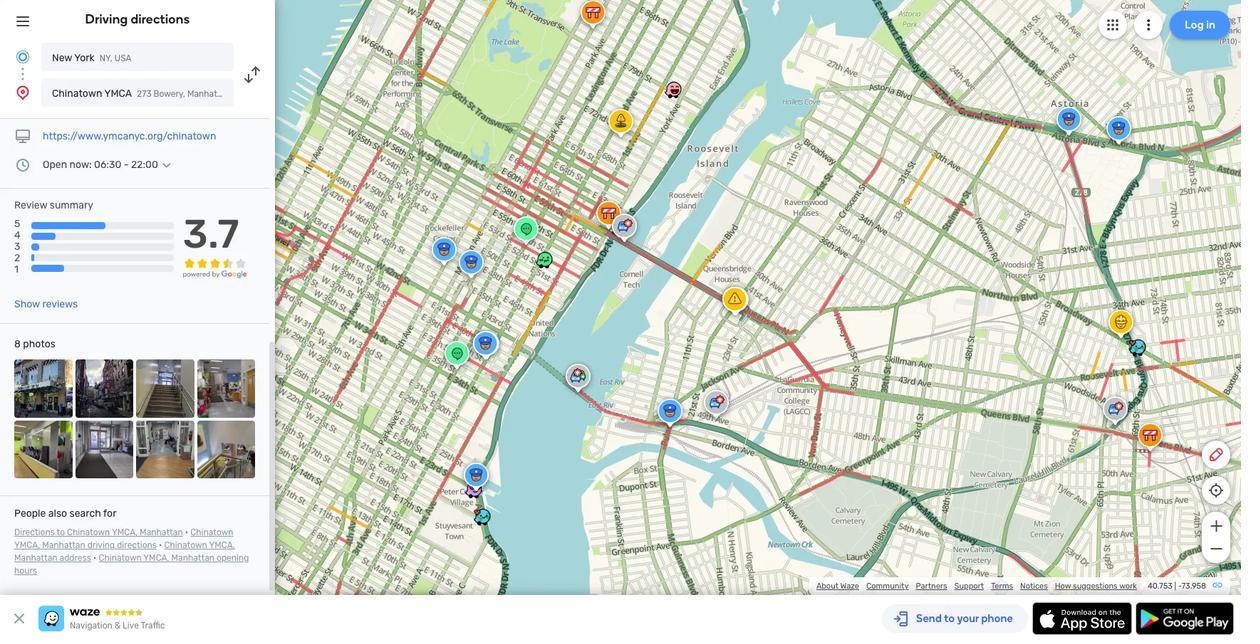 Task type: locate. For each thing, give the bounding box(es) containing it.
0 vertical spatial -
[[124, 159, 129, 171]]

chinatown up opening
[[191, 528, 234, 538]]

navigation
[[70, 621, 113, 631]]

partners
[[916, 582, 948, 592]]

- right |
[[1179, 582, 1182, 592]]

chinatown
[[52, 88, 102, 100], [67, 528, 110, 538], [191, 528, 234, 538], [164, 541, 207, 551], [99, 554, 142, 564]]

zoom in image
[[1208, 518, 1225, 535]]

image 1 of chinatown ymca, manhattan image
[[14, 360, 72, 418]]

manhattan inside chinatown ymca, manhattan driving directions
[[42, 541, 85, 551]]

search
[[70, 508, 101, 520]]

273
[[137, 89, 152, 99]]

directions up chinatown ymca, manhattan opening hours link
[[117, 541, 157, 551]]

3.7
[[183, 211, 239, 258]]

0 horizontal spatial -
[[124, 159, 129, 171]]

about waze link
[[817, 582, 859, 592]]

photos
[[23, 339, 55, 351]]

manhattan down to on the bottom left
[[42, 541, 85, 551]]

show
[[14, 299, 40, 311]]

8
[[14, 339, 21, 351]]

notices link
[[1021, 582, 1048, 592]]

to
[[57, 528, 65, 538]]

3
[[14, 241, 20, 253]]

manhattan,
[[187, 89, 233, 99]]

manhattan
[[140, 528, 183, 538], [42, 541, 85, 551], [14, 554, 57, 564], [171, 554, 215, 564]]

directions right driving
[[131, 11, 190, 27]]

review
[[14, 200, 47, 212]]

now:
[[70, 159, 92, 171]]

computer image
[[14, 128, 31, 145]]

image 6 of chinatown ymca, manhattan image
[[75, 421, 133, 479]]

open
[[43, 159, 67, 171]]

1 horizontal spatial -
[[1179, 582, 1182, 592]]

chinatown ymca 273 bowery, manhattan, united states
[[52, 88, 289, 100]]

ymca, down directions
[[14, 541, 40, 551]]

image 3 of chinatown ymca, manhattan image
[[136, 360, 194, 418]]

chinatown up chinatown ymca, manhattan opening hours
[[164, 541, 207, 551]]

directions
[[131, 11, 190, 27], [117, 541, 157, 551]]

driving
[[85, 11, 128, 27]]

ymca, inside chinatown ymca, manhattan opening hours
[[144, 554, 169, 564]]

40.753
[[1148, 582, 1173, 592]]

support
[[955, 582, 984, 592]]

zoom out image
[[1208, 541, 1225, 558]]

40.753 | -73.958
[[1148, 582, 1207, 592]]

ymca, inside chinatown ymca, manhattan driving directions
[[14, 541, 40, 551]]

location image
[[14, 84, 31, 101]]

directions inside chinatown ymca, manhattan driving directions
[[117, 541, 157, 551]]

chinatown ymca, manhattan opening hours
[[14, 554, 249, 577]]

manhattan inside chinatown ymca, manhattan opening hours
[[171, 554, 215, 564]]

people also search for
[[14, 508, 116, 520]]

ymca, down chinatown ymca, manhattan driving directions link
[[144, 554, 169, 564]]

ymca,
[[112, 528, 138, 538], [14, 541, 40, 551], [209, 541, 235, 551], [144, 554, 169, 564]]

1 vertical spatial -
[[1179, 582, 1182, 592]]

image 8 of chinatown ymca, manhattan image
[[197, 421, 255, 479]]

manhattan up hours at the left bottom of page
[[14, 554, 57, 564]]

review summary
[[14, 200, 93, 212]]

1 vertical spatial directions
[[117, 541, 157, 551]]

-
[[124, 159, 129, 171], [1179, 582, 1182, 592]]

manhattan for chinatown ymca, manhattan opening hours
[[171, 554, 215, 564]]

also
[[48, 508, 67, 520]]

5 4 3 2 1
[[14, 218, 20, 276]]

live
[[123, 621, 139, 631]]

ymca, for driving
[[14, 541, 40, 551]]

reviews
[[42, 299, 78, 311]]

ymca
[[104, 88, 132, 100]]

2
[[14, 253, 20, 265]]

x image
[[11, 611, 28, 628]]

ny,
[[100, 53, 113, 63]]

chinatown inside chinatown ymca, manhattan opening hours
[[99, 554, 142, 564]]

image 4 of chinatown ymca, manhattan image
[[197, 360, 255, 418]]

navigation & live traffic
[[70, 621, 165, 631]]

manhattan inside chinatown ymca, manhattan address
[[14, 554, 57, 564]]

chinatown inside chinatown ymca, manhattan address
[[164, 541, 207, 551]]

current location image
[[14, 48, 31, 66]]

4
[[14, 230, 20, 242]]

- left 22:00
[[124, 159, 129, 171]]

ymca, inside chinatown ymca, manhattan address
[[209, 541, 235, 551]]

0 vertical spatial directions
[[131, 11, 190, 27]]

people
[[14, 508, 46, 520]]

chevron down image
[[158, 160, 175, 171]]

manhattan left opening
[[171, 554, 215, 564]]

how
[[1055, 582, 1071, 592]]

summary
[[50, 200, 93, 212]]

5
[[14, 218, 20, 230]]

how suggestions work link
[[1055, 582, 1137, 592]]

support link
[[955, 582, 984, 592]]

chinatown inside chinatown ymca, manhattan driving directions
[[191, 528, 234, 538]]

open now: 06:30 - 22:00 button
[[43, 159, 175, 171]]

image 2 of chinatown ymca, manhattan image
[[75, 360, 133, 418]]

73.958
[[1182, 582, 1207, 592]]

chinatown for chinatown ymca 273 bowery, manhattan, united states
[[52, 88, 102, 100]]

for
[[103, 508, 116, 520]]

ymca, up opening
[[209, 541, 235, 551]]

chinatown down york
[[52, 88, 102, 100]]

usa
[[115, 53, 132, 63]]

chinatown ymca, manhattan driving directions
[[14, 528, 234, 551]]

chinatown down chinatown ymca, manhattan driving directions link
[[99, 554, 142, 564]]

chinatown ymca, manhattan address
[[14, 541, 235, 564]]

driving
[[87, 541, 115, 551]]



Task type: describe. For each thing, give the bounding box(es) containing it.
link image
[[1212, 580, 1224, 592]]

chinatown ymca, manhattan opening hours link
[[14, 554, 249, 577]]

terms
[[991, 582, 1013, 592]]

https://www.ymcanyc.org/chinatown link
[[43, 130, 216, 143]]

ymca, up chinatown ymca, manhattan address link
[[112, 528, 138, 538]]

chinatown up the driving
[[67, 528, 110, 538]]

waze
[[841, 582, 859, 592]]

ymca, for address
[[209, 541, 235, 551]]

ymca, for opening
[[144, 554, 169, 564]]

address
[[60, 554, 91, 564]]

traffic
[[141, 621, 165, 631]]

partners link
[[916, 582, 948, 592]]

06:30
[[94, 159, 121, 171]]

22:00
[[131, 159, 158, 171]]

image 7 of chinatown ymca, manhattan image
[[136, 421, 194, 479]]

chinatown for chinatown ymca, manhattan driving directions
[[191, 528, 234, 538]]

new
[[52, 52, 72, 64]]

community link
[[867, 582, 909, 592]]

show reviews
[[14, 299, 78, 311]]

united
[[235, 89, 261, 99]]

https://www.ymcanyc.org/chinatown
[[43, 130, 216, 143]]

open now: 06:30 - 22:00
[[43, 159, 158, 171]]

manhattan for chinatown ymca, manhattan address
[[14, 554, 57, 564]]

bowery,
[[154, 89, 185, 99]]

york
[[74, 52, 95, 64]]

states
[[263, 89, 289, 99]]

chinatown for chinatown ymca, manhattan opening hours
[[99, 554, 142, 564]]

pencil image
[[1208, 447, 1225, 464]]

about
[[817, 582, 839, 592]]

about waze community partners support terms notices how suggestions work
[[817, 582, 1137, 592]]

|
[[1175, 582, 1177, 592]]

8 photos
[[14, 339, 55, 351]]

work
[[1120, 582, 1137, 592]]

terms link
[[991, 582, 1013, 592]]

1
[[14, 264, 19, 276]]

directions to chinatown ymca, manhattan
[[14, 528, 183, 538]]

image 5 of chinatown ymca, manhattan image
[[14, 421, 72, 479]]

manhattan up chinatown ymca, manhattan address link
[[140, 528, 183, 538]]

chinatown for chinatown ymca, manhattan address
[[164, 541, 207, 551]]

hours
[[14, 567, 37, 577]]

directions
[[14, 528, 55, 538]]

community
[[867, 582, 909, 592]]

notices
[[1021, 582, 1048, 592]]

&
[[115, 621, 121, 631]]

directions to chinatown ymca, manhattan link
[[14, 528, 183, 538]]

driving directions
[[85, 11, 190, 27]]

manhattan for chinatown ymca, manhattan driving directions
[[42, 541, 85, 551]]

clock image
[[14, 157, 31, 174]]

chinatown ymca, manhattan driving directions link
[[14, 528, 234, 551]]

suggestions
[[1073, 582, 1118, 592]]

opening
[[217, 554, 249, 564]]

chinatown ymca, manhattan address link
[[14, 541, 235, 564]]

new york ny, usa
[[52, 52, 132, 64]]



Task type: vqa. For each thing, say whether or not it's contained in the screenshot.
the top IL
no



